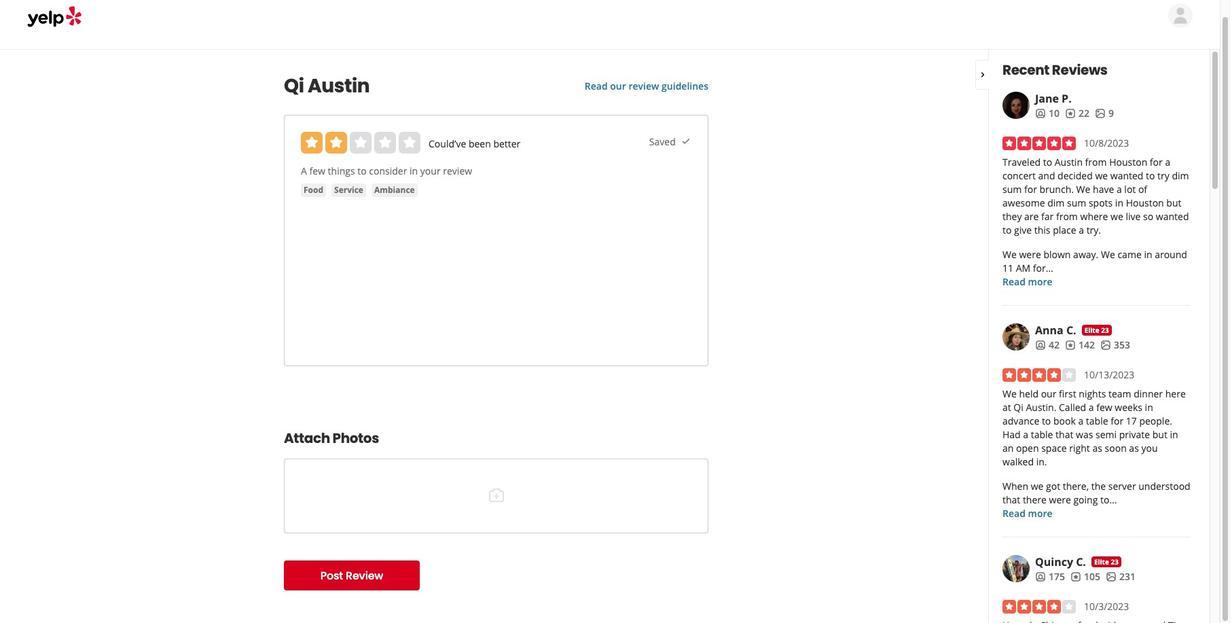 Task type: describe. For each thing, give the bounding box(es) containing it.
things
[[328, 164, 355, 177]]

0 horizontal spatial our
[[610, 80, 626, 92]]

friends element for quincy c.
[[1036, 570, 1066, 584]]

16 checkmark v2 image
[[681, 136, 692, 147]]

353
[[1115, 338, 1131, 351]]

to left try
[[1147, 169, 1156, 182]]

qi austin link
[[284, 73, 552, 99]]

around
[[1155, 248, 1188, 261]]

when we got there, the server understood that there were going to…
[[1003, 480, 1191, 506]]

to inside we held our first nights team dinner here at qi austin. called a few weeks in advance to book a table for 17 people. had a table that was semi private but in an open space right as soon as you walked in.
[[1042, 415, 1052, 427]]

give
[[1015, 224, 1032, 237]]

42
[[1049, 338, 1060, 351]]

in down dinner at right
[[1146, 401, 1154, 414]]

reviews
[[1053, 60, 1108, 80]]

1 horizontal spatial from
[[1086, 156, 1107, 169]]

0 vertical spatial sum
[[1003, 183, 1022, 196]]

got
[[1047, 480, 1061, 493]]

qi austin
[[284, 73, 370, 99]]

going
[[1074, 493, 1099, 506]]

austin.
[[1027, 401, 1057, 414]]

photos element containing 9
[[1096, 107, 1115, 120]]

book
[[1054, 415, 1076, 427]]

23 for quincy c.
[[1111, 557, 1119, 567]]

but inside we held our first nights team dinner here at qi austin. called a few weeks in advance to book a table for 17 people. had a table that was semi private but in an open space right as soon as you walked in.
[[1153, 428, 1168, 441]]

were inside when we got there, the server understood that there were going to…
[[1050, 493, 1072, 506]]

jane
[[1036, 91, 1059, 106]]

are
[[1025, 210, 1039, 223]]

16 friends v2 image for anna
[[1036, 340, 1047, 351]]

0 horizontal spatial few
[[310, 164, 326, 177]]

c. for quincy c.
[[1077, 555, 1087, 570]]

231
[[1120, 570, 1136, 583]]

we held our first nights team dinner here at qi austin. called a few weeks in advance to book a table for 17 people. had a table that was semi private but in an open space right as soon as you walked in.
[[1003, 387, 1186, 468]]

where
[[1081, 210, 1109, 223]]

first
[[1060, 387, 1077, 400]]

1 16 friends v2 image from the top
[[1036, 108, 1047, 119]]

16 photos v2 image for anna c.
[[1101, 340, 1112, 351]]

we left came on the top right of page
[[1102, 248, 1116, 261]]

10/8/2023
[[1085, 137, 1130, 150]]

were inside we were blown away. we came in around 11 am for…
[[1020, 248, 1042, 261]]

read more for 11
[[1003, 275, 1053, 288]]

our inside we held our first nights team dinner here at qi austin. called a few weeks in advance to book a table for 17 people. had a table that was semi private but in an open space right as soon as you walked in.
[[1042, 387, 1057, 400]]

16 photos v2 image for quincy c.
[[1106, 571, 1117, 582]]

called
[[1060, 401, 1087, 414]]

so
[[1144, 210, 1154, 223]]

server
[[1109, 480, 1137, 493]]

came
[[1118, 248, 1142, 261]]

try
[[1158, 169, 1170, 182]]

decided
[[1058, 169, 1093, 182]]

advance
[[1003, 415, 1040, 427]]

read for we
[[1003, 507, 1026, 520]]

when
[[1003, 480, 1029, 493]]

0 vertical spatial houston
[[1110, 156, 1148, 169]]

lot
[[1125, 183, 1137, 196]]

concert
[[1003, 169, 1036, 182]]

1 vertical spatial from
[[1057, 210, 1078, 223]]

photos element for quincy c.
[[1106, 570, 1136, 584]]

1 vertical spatial wanted
[[1157, 210, 1190, 223]]

1 vertical spatial for
[[1025, 183, 1038, 196]]

16 friends v2 image for quincy
[[1036, 571, 1047, 582]]

recent
[[1003, 60, 1050, 80]]

22
[[1079, 107, 1090, 120]]

reviews element for quincy c.
[[1071, 570, 1101, 584]]

we were blown away. we came in around 11 am for…
[[1003, 248, 1188, 275]]

we inside traveled to austin from houston for a concert and decided we wanted to try dim sum for brunch. we have a lot of awesome dim sum spots in houston but they are far from where we live so wanted to give this place a try.
[[1077, 183, 1091, 196]]

elite 23 for anna c.
[[1085, 326, 1110, 335]]

0 vertical spatial for
[[1150, 156, 1163, 169]]

spots
[[1089, 196, 1113, 209]]

post review button
[[284, 561, 420, 591]]

far
[[1042, 210, 1054, 223]]

for…
[[1034, 262, 1054, 275]]

read more for there
[[1003, 507, 1053, 520]]

16 review v2 image for 22
[[1066, 108, 1076, 119]]

anna
[[1036, 323, 1064, 338]]

jane p.
[[1036, 91, 1072, 106]]

space
[[1042, 442, 1067, 455]]

175
[[1049, 570, 1066, 583]]

was
[[1076, 428, 1094, 441]]

we inside when we got there, the server understood that there were going to…
[[1031, 480, 1044, 493]]

away.
[[1074, 248, 1099, 261]]

live
[[1126, 210, 1141, 223]]

this
[[1035, 224, 1051, 237]]

to down they
[[1003, 224, 1012, 237]]

read our review guidelines link
[[585, 80, 709, 92]]

dinner
[[1134, 387, 1164, 400]]

team
[[1109, 387, 1132, 400]]

jeremy m. image
[[1169, 3, 1193, 28]]

traveled to austin from houston for a concert and decided we wanted to try dim sum for brunch. we have a lot of awesome dim sum spots in houston but they are far from where we live so wanted to give this place a try.
[[1003, 156, 1190, 237]]

at
[[1003, 401, 1012, 414]]

in left your
[[410, 164, 418, 177]]

elite for quincy c.
[[1095, 557, 1110, 567]]

but inside traveled to austin from houston for a concert and decided we wanted to try dim sum for brunch. we have a lot of awesome dim sum spots in houston but they are far from where we live so wanted to give this place a try.
[[1167, 196, 1182, 209]]

2 as from the left
[[1130, 442, 1140, 455]]

0 vertical spatial read
[[585, 80, 608, 92]]

anna c.
[[1036, 323, 1077, 338]]

105
[[1085, 570, 1101, 583]]

in.
[[1037, 455, 1048, 468]]

16 review v2 image for 142
[[1066, 340, 1076, 351]]

friends element containing 10
[[1036, 107, 1060, 120]]

semi
[[1096, 428, 1117, 441]]

post review
[[321, 568, 384, 583]]

your
[[421, 164, 441, 177]]

10/3/2023
[[1085, 600, 1130, 613]]

attach
[[284, 429, 330, 448]]

a
[[301, 164, 307, 177]]

they
[[1003, 210, 1022, 223]]

1 vertical spatial sum
[[1068, 196, 1087, 209]]

rating element
[[301, 132, 421, 154]]

p.
[[1062, 91, 1072, 106]]

142
[[1079, 338, 1096, 351]]

a down nights
[[1089, 401, 1095, 414]]

0 vertical spatial review
[[629, 80, 660, 92]]

review
[[346, 568, 384, 583]]

1 vertical spatial table
[[1031, 428, 1054, 441]]

open
[[1017, 442, 1039, 455]]

have
[[1094, 183, 1115, 196]]

in down 'people.'
[[1171, 428, 1179, 441]]

more for were
[[1029, 507, 1053, 520]]

to up and on the top right of the page
[[1044, 156, 1053, 169]]

1 as from the left
[[1093, 442, 1103, 455]]

blown
[[1044, 248, 1071, 261]]

16 review v2 image
[[1071, 571, 1082, 582]]

reviews element for anna c.
[[1066, 338, 1096, 352]]

held
[[1020, 387, 1039, 400]]

read more button for 11
[[1003, 275, 1053, 289]]

you
[[1142, 442, 1158, 455]]

post
[[321, 568, 343, 583]]

10
[[1049, 107, 1060, 120]]



Task type: locate. For each thing, give the bounding box(es) containing it.
read
[[585, 80, 608, 92], [1003, 275, 1026, 288], [1003, 507, 1026, 520]]

23 for anna c.
[[1102, 326, 1110, 335]]

0 vertical spatial photos element
[[1096, 107, 1115, 120]]

0 vertical spatial qi
[[284, 73, 304, 99]]

c. for anna c.
[[1067, 323, 1077, 338]]

5 star rating image
[[1003, 137, 1077, 150]]

attach photos image
[[488, 487, 505, 503]]

elite up the 105 at right bottom
[[1095, 557, 1110, 567]]

1 vertical spatial elite 23 link
[[1092, 557, 1122, 567]]

in inside we were blown away. we came in around 11 am for…
[[1145, 248, 1153, 261]]

1 read more from the top
[[1003, 275, 1053, 288]]

1 vertical spatial were
[[1050, 493, 1072, 506]]

our up austin. in the right bottom of the page
[[1042, 387, 1057, 400]]

reviews element right 175
[[1071, 570, 1101, 584]]

0 vertical spatial our
[[610, 80, 626, 92]]

reviews element
[[1066, 107, 1090, 120], [1066, 338, 1096, 352], [1071, 570, 1101, 584]]

as down private
[[1130, 442, 1140, 455]]

more for am
[[1029, 275, 1053, 288]]

c. right anna
[[1067, 323, 1077, 338]]

photo of anna c. image
[[1003, 323, 1030, 351]]

private
[[1120, 428, 1151, 441]]

elite 23 link for quincy c.
[[1092, 557, 1122, 567]]

our
[[610, 80, 626, 92], [1042, 387, 1057, 400]]

in right the spots
[[1116, 196, 1124, 209]]

1 vertical spatial but
[[1153, 428, 1168, 441]]

0 horizontal spatial as
[[1093, 442, 1103, 455]]

that down when
[[1003, 493, 1021, 506]]

a left lot
[[1117, 183, 1123, 196]]

elite 23 up 142
[[1085, 326, 1110, 335]]

elite 23 for quincy c.
[[1095, 557, 1119, 567]]

photos element containing 353
[[1101, 338, 1131, 352]]

0 vertical spatial but
[[1167, 196, 1182, 209]]

guidelines
[[662, 80, 709, 92]]

friends element down jane
[[1036, 107, 1060, 120]]

photo of jane p. image
[[1003, 92, 1030, 119]]

recent reviews
[[1003, 60, 1108, 80]]

1 vertical spatial read more
[[1003, 507, 1053, 520]]

but
[[1167, 196, 1182, 209], [1153, 428, 1168, 441]]

2 vertical spatial we
[[1031, 480, 1044, 493]]

1 vertical spatial read
[[1003, 275, 1026, 288]]

review left guidelines
[[629, 80, 660, 92]]

0 vertical spatial wanted
[[1111, 169, 1144, 182]]

1 horizontal spatial our
[[1042, 387, 1057, 400]]

read more button down there
[[1003, 507, 1053, 521]]

people.
[[1140, 415, 1173, 427]]

elite 23 up the 105 at right bottom
[[1095, 557, 1119, 567]]

better
[[494, 137, 521, 150]]

sum
[[1003, 183, 1022, 196], [1068, 196, 1087, 209]]

1 vertical spatial 4 star rating image
[[1003, 600, 1077, 614]]

austin inside traveled to austin from houston for a concert and decided we wanted to try dim sum for brunch. we have a lot of awesome dim sum spots in houston but they are far from where we live so wanted to give this place a try.
[[1055, 156, 1083, 169]]

0 vertical spatial table
[[1087, 415, 1109, 427]]

2 read more from the top
[[1003, 507, 1053, 520]]

elite
[[1085, 326, 1100, 335], [1095, 557, 1110, 567]]

16 review v2 image right 42
[[1066, 340, 1076, 351]]

were down got
[[1050, 493, 1072, 506]]

1 horizontal spatial 23
[[1111, 557, 1119, 567]]

4 star rating image for anna
[[1003, 368, 1077, 382]]

had
[[1003, 428, 1021, 441]]

1 vertical spatial c.
[[1077, 555, 1087, 570]]

friends element down anna
[[1036, 338, 1060, 352]]

reviews element containing 105
[[1071, 570, 1101, 584]]

16 photos v2 image left 231
[[1106, 571, 1117, 582]]

dim right try
[[1173, 169, 1190, 182]]

understood
[[1139, 480, 1191, 493]]

table
[[1087, 415, 1109, 427], [1031, 428, 1054, 441]]

2 vertical spatial photos element
[[1106, 570, 1136, 584]]

1 vertical spatial few
[[1097, 401, 1113, 414]]

2 horizontal spatial we
[[1111, 210, 1124, 223]]

wanted up lot
[[1111, 169, 1144, 182]]

sum down concert
[[1003, 183, 1022, 196]]

read more button for there
[[1003, 507, 1053, 521]]

dim down brunch.
[[1048, 196, 1065, 209]]

we up 11
[[1003, 248, 1017, 261]]

0 horizontal spatial austin
[[308, 73, 370, 99]]

reviews element right 42
[[1066, 338, 1096, 352]]

but down 'people.'
[[1153, 428, 1168, 441]]

1 horizontal spatial as
[[1130, 442, 1140, 455]]

0 vertical spatial 16 photos v2 image
[[1096, 108, 1106, 119]]

0 vertical spatial 16 review v2 image
[[1066, 108, 1076, 119]]

0 horizontal spatial that
[[1003, 493, 1021, 506]]

16 friends v2 image
[[1036, 108, 1047, 119], [1036, 340, 1047, 351], [1036, 571, 1047, 582]]

elite 23 link up 142
[[1082, 325, 1112, 336]]

9
[[1109, 107, 1115, 120]]

elite for anna c.
[[1085, 326, 1100, 335]]

here
[[1166, 387, 1186, 400]]

traveled
[[1003, 156, 1041, 169]]

weeks
[[1115, 401, 1143, 414]]

but down try
[[1167, 196, 1182, 209]]

0 vertical spatial reviews element
[[1066, 107, 1090, 120]]

sum up where
[[1068, 196, 1087, 209]]

1 vertical spatial we
[[1111, 210, 1124, 223]]

as
[[1093, 442, 1103, 455], [1130, 442, 1140, 455]]

austin up decided
[[1055, 156, 1083, 169]]

0 vertical spatial elite 23
[[1085, 326, 1110, 335]]

1 horizontal spatial table
[[1087, 415, 1109, 427]]

we
[[1096, 169, 1109, 182], [1111, 210, 1124, 223], [1031, 480, 1044, 493]]

1 horizontal spatial dim
[[1173, 169, 1190, 182]]

1 vertical spatial read more button
[[1003, 507, 1053, 521]]

as down the semi on the bottom of page
[[1093, 442, 1103, 455]]

1 horizontal spatial few
[[1097, 401, 1113, 414]]

in inside traveled to austin from houston for a concert and decided we wanted to try dim sum for brunch. we have a lot of awesome dim sum spots in houston but they are far from where we live so wanted to give this place a try.
[[1116, 196, 1124, 209]]

16 review v2 image left 22
[[1066, 108, 1076, 119]]

the
[[1092, 480, 1107, 493]]

from up place
[[1057, 210, 1078, 223]]

a up was
[[1079, 415, 1084, 427]]

quincy c.
[[1036, 555, 1087, 570]]

0 vertical spatial that
[[1056, 428, 1074, 441]]

were up am on the top
[[1020, 248, 1042, 261]]

read for traveled
[[1003, 275, 1026, 288]]

1 vertical spatial qi
[[1014, 401, 1024, 414]]

for up try
[[1150, 156, 1163, 169]]

1 16 review v2 image from the top
[[1066, 108, 1076, 119]]

1 vertical spatial friends element
[[1036, 338, 1060, 352]]

that inside we held our first nights team dinner here at qi austin. called a few weeks in advance to book a table for 17 people. had a table that was semi private but in an open space right as soon as you walked in.
[[1056, 428, 1074, 441]]

23 up "10/13/2023"
[[1102, 326, 1110, 335]]

1 vertical spatial 23
[[1111, 557, 1119, 567]]

16 photos v2 image left 353
[[1101, 340, 1112, 351]]

0 horizontal spatial from
[[1057, 210, 1078, 223]]

we
[[1077, 183, 1091, 196], [1003, 248, 1017, 261], [1102, 248, 1116, 261], [1003, 387, 1017, 400]]

0 horizontal spatial were
[[1020, 248, 1042, 261]]

there
[[1023, 493, 1047, 506]]

few down nights
[[1097, 401, 1113, 414]]

read more down there
[[1003, 507, 1053, 520]]

qi
[[284, 73, 304, 99], [1014, 401, 1024, 414]]

2 vertical spatial 16 friends v2 image
[[1036, 571, 1047, 582]]

review right your
[[443, 164, 472, 177]]

elite 23 link for anna c.
[[1082, 325, 1112, 336]]

to down austin. in the right bottom of the page
[[1042, 415, 1052, 427]]

1 vertical spatial elite 23
[[1095, 557, 1119, 567]]

1 vertical spatial review
[[443, 164, 472, 177]]

0 vertical spatial we
[[1096, 169, 1109, 182]]

1 horizontal spatial we
[[1096, 169, 1109, 182]]

None radio
[[301, 132, 323, 154], [326, 132, 347, 154], [350, 132, 372, 154], [399, 132, 421, 154], [301, 132, 323, 154], [326, 132, 347, 154], [350, 132, 372, 154], [399, 132, 421, 154]]

for
[[1150, 156, 1163, 169], [1025, 183, 1038, 196], [1111, 415, 1124, 427]]

16 friends v2 image left 175
[[1036, 571, 1047, 582]]

1 horizontal spatial sum
[[1068, 196, 1087, 209]]

10/13/2023
[[1085, 368, 1135, 381]]

a left try.
[[1079, 224, 1085, 237]]

1 4 star rating image from the top
[[1003, 368, 1077, 382]]

0 vertical spatial elite
[[1085, 326, 1100, 335]]

0 vertical spatial friends element
[[1036, 107, 1060, 120]]

3 friends element from the top
[[1036, 570, 1066, 584]]

few inside we held our first nights team dinner here at qi austin. called a few weeks in advance to book a table for 17 people. had a table that was semi private but in an open space right as soon as you walked in.
[[1097, 401, 1113, 414]]

for up awesome at the right
[[1025, 183, 1038, 196]]

17
[[1127, 415, 1137, 427]]

photos element containing 231
[[1106, 570, 1136, 584]]

23
[[1102, 326, 1110, 335], [1111, 557, 1119, 567]]

0 vertical spatial read more button
[[1003, 275, 1053, 289]]

4 star rating image for quincy
[[1003, 600, 1077, 614]]

1 horizontal spatial for
[[1111, 415, 1124, 427]]

attach photos
[[284, 429, 379, 448]]

that inside when we got there, the server understood that there were going to…
[[1003, 493, 1021, 506]]

0 horizontal spatial dim
[[1048, 196, 1065, 209]]

consider
[[369, 164, 407, 177]]

2 16 friends v2 image from the top
[[1036, 340, 1047, 351]]

our left guidelines
[[610, 80, 626, 92]]

1 vertical spatial houston
[[1127, 196, 1165, 209]]

23 up 10/3/2023
[[1111, 557, 1119, 567]]

read more down am on the top
[[1003, 275, 1053, 288]]

2 vertical spatial for
[[1111, 415, 1124, 427]]

food
[[304, 184, 324, 196]]

1 vertical spatial dim
[[1048, 196, 1065, 209]]

in right came on the top right of page
[[1145, 248, 1153, 261]]

11
[[1003, 262, 1014, 275]]

ambiance
[[374, 184, 415, 196]]

close sidebar icon image
[[978, 69, 989, 80], [978, 69, 989, 80]]

c. up 16 review v2 icon
[[1077, 555, 1087, 570]]

place
[[1053, 224, 1077, 237]]

a up open
[[1024, 428, 1029, 441]]

2 vertical spatial friends element
[[1036, 570, 1066, 584]]

right
[[1070, 442, 1091, 455]]

2 friends element from the top
[[1036, 338, 1060, 352]]

photos element right 22
[[1096, 107, 1115, 120]]

1 vertical spatial reviews element
[[1066, 338, 1096, 352]]

we inside we held our first nights team dinner here at qi austin. called a few weeks in advance to book a table for 17 people. had a table that was semi private but in an open space right as soon as you walked in.
[[1003, 387, 1017, 400]]

0 vertical spatial read more
[[1003, 275, 1053, 288]]

2 horizontal spatial for
[[1150, 156, 1163, 169]]

saved
[[650, 135, 681, 148]]

table up the space
[[1031, 428, 1054, 441]]

friends element down quincy
[[1036, 570, 1066, 584]]

1 horizontal spatial wanted
[[1157, 210, 1190, 223]]

2 vertical spatial reviews element
[[1071, 570, 1101, 584]]

brunch.
[[1040, 183, 1074, 196]]

table up the semi on the bottom of page
[[1087, 415, 1109, 427]]

2 read more button from the top
[[1003, 507, 1053, 521]]

of
[[1139, 183, 1148, 196]]

awesome
[[1003, 196, 1046, 209]]

4 star rating image down 175
[[1003, 600, 1077, 614]]

None radio
[[374, 132, 396, 154]]

a
[[1166, 156, 1171, 169], [1117, 183, 1123, 196], [1079, 224, 1085, 237], [1089, 401, 1095, 414], [1079, 415, 1084, 427], [1024, 428, 1029, 441]]

0 vertical spatial austin
[[308, 73, 370, 99]]

a few things to consider in your review
[[301, 164, 472, 177]]

1 vertical spatial 16 review v2 image
[[1066, 340, 1076, 351]]

0 vertical spatial 16 friends v2 image
[[1036, 108, 1047, 119]]

0 vertical spatial 4 star rating image
[[1003, 368, 1077, 382]]

houston up lot
[[1110, 156, 1148, 169]]

1 vertical spatial our
[[1042, 387, 1057, 400]]

3 16 friends v2 image from the top
[[1036, 571, 1047, 582]]

photos element right the 105 at right bottom
[[1106, 570, 1136, 584]]

1 vertical spatial austin
[[1055, 156, 1083, 169]]

we up have at the right of page
[[1096, 169, 1109, 182]]

1 friends element from the top
[[1036, 107, 1060, 120]]

1 vertical spatial 16 photos v2 image
[[1101, 340, 1112, 351]]

4 star rating image
[[1003, 368, 1077, 382], [1003, 600, 1077, 614]]

1 horizontal spatial austin
[[1055, 156, 1083, 169]]

friends element
[[1036, 107, 1060, 120], [1036, 338, 1060, 352], [1036, 570, 1066, 584]]

reviews element containing 22
[[1066, 107, 1090, 120]]

an
[[1003, 442, 1014, 455]]

more down there
[[1029, 507, 1053, 520]]

review
[[629, 80, 660, 92], [443, 164, 472, 177]]

we up at
[[1003, 387, 1017, 400]]

quincy
[[1036, 555, 1074, 570]]

0 vertical spatial 23
[[1102, 326, 1110, 335]]

elite up 142
[[1085, 326, 1100, 335]]

2 vertical spatial 16 photos v2 image
[[1106, 571, 1117, 582]]

am
[[1016, 262, 1031, 275]]

could've been better
[[429, 137, 521, 150]]

16 friends v2 image left 10
[[1036, 108, 1047, 119]]

read more button down am on the top
[[1003, 275, 1053, 289]]

4 star rating image up held
[[1003, 368, 1077, 382]]

service
[[334, 184, 364, 196]]

0 vertical spatial elite 23 link
[[1082, 325, 1112, 336]]

been
[[469, 137, 491, 150]]

friends element containing 42
[[1036, 338, 1060, 352]]

2 more from the top
[[1029, 507, 1053, 520]]

qi inside we held our first nights team dinner here at qi austin. called a few weeks in advance to book a table for 17 people. had a table that was semi private but in an open space right as soon as you walked in.
[[1014, 401, 1024, 414]]

1 vertical spatial 16 friends v2 image
[[1036, 340, 1047, 351]]

reviews element down p. on the right top of page
[[1066, 107, 1090, 120]]

to…
[[1101, 493, 1118, 506]]

there,
[[1063, 480, 1090, 493]]

try.
[[1087, 224, 1102, 237]]

friends element for anna c.
[[1036, 338, 1060, 352]]

0 horizontal spatial review
[[443, 164, 472, 177]]

16 review v2 image
[[1066, 108, 1076, 119], [1066, 340, 1076, 351]]

16 photos v2 image
[[1096, 108, 1106, 119], [1101, 340, 1112, 351], [1106, 571, 1117, 582]]

for inside we held our first nights team dinner here at qi austin. called a few weeks in advance to book a table for 17 people. had a table that was semi private but in an open space right as soon as you walked in.
[[1111, 415, 1124, 427]]

to right things
[[358, 164, 367, 177]]

that down book
[[1056, 428, 1074, 441]]

0 vertical spatial c.
[[1067, 323, 1077, 338]]

reviews element containing 142
[[1066, 338, 1096, 352]]

we up there
[[1031, 480, 1044, 493]]

1 horizontal spatial qi
[[1014, 401, 1024, 414]]

and
[[1039, 169, 1056, 182]]

walked
[[1003, 455, 1034, 468]]

1 horizontal spatial that
[[1056, 428, 1074, 441]]

wanted right so
[[1157, 210, 1190, 223]]

photos element
[[1096, 107, 1115, 120], [1101, 338, 1131, 352], [1106, 570, 1136, 584]]

0 vertical spatial few
[[310, 164, 326, 177]]

photos element for anna c.
[[1101, 338, 1131, 352]]

0 horizontal spatial we
[[1031, 480, 1044, 493]]

1 horizontal spatial were
[[1050, 493, 1072, 506]]

photos element right 142
[[1101, 338, 1131, 352]]

we down decided
[[1077, 183, 1091, 196]]

0 vertical spatial were
[[1020, 248, 1042, 261]]

that
[[1056, 428, 1074, 441], [1003, 493, 1021, 506]]

1 vertical spatial elite
[[1095, 557, 1110, 567]]

16 photos v2 image left 9 at the right top of the page
[[1096, 108, 1106, 119]]

0 vertical spatial dim
[[1173, 169, 1190, 182]]

2 16 review v2 image from the top
[[1066, 340, 1076, 351]]

1 vertical spatial photos element
[[1101, 338, 1131, 352]]

0 horizontal spatial qi
[[284, 73, 304, 99]]

read our review guidelines
[[585, 80, 709, 92]]

2 4 star rating image from the top
[[1003, 600, 1077, 614]]

16 friends v2 image left 42
[[1036, 340, 1047, 351]]

1 more from the top
[[1029, 275, 1053, 288]]

were
[[1020, 248, 1042, 261], [1050, 493, 1072, 506]]

0 horizontal spatial for
[[1025, 183, 1038, 196]]

more down the for… at the right top of the page
[[1029, 275, 1053, 288]]

1 read more button from the top
[[1003, 275, 1053, 289]]

elite 23 link up the 105 at right bottom
[[1092, 557, 1122, 567]]

0 horizontal spatial table
[[1031, 428, 1054, 441]]

elite 23 link
[[1082, 325, 1112, 336], [1092, 557, 1122, 567]]

1 vertical spatial that
[[1003, 493, 1021, 506]]

photo of quincy c. image
[[1003, 555, 1030, 582]]

few right a
[[310, 164, 326, 177]]

2 vertical spatial read
[[1003, 507, 1026, 520]]

a up try
[[1166, 156, 1171, 169]]

0 vertical spatial more
[[1029, 275, 1053, 288]]

from down 10/8/2023
[[1086, 156, 1107, 169]]

for left 17
[[1111, 415, 1124, 427]]

0 horizontal spatial 23
[[1102, 326, 1110, 335]]

we left live on the right of the page
[[1111, 210, 1124, 223]]

houston down of
[[1127, 196, 1165, 209]]

nights
[[1079, 387, 1107, 400]]

friends element containing 175
[[1036, 570, 1066, 584]]

austin up the rating element
[[308, 73, 370, 99]]



Task type: vqa. For each thing, say whether or not it's contained in the screenshot.
the a few things to consider in your review
yes



